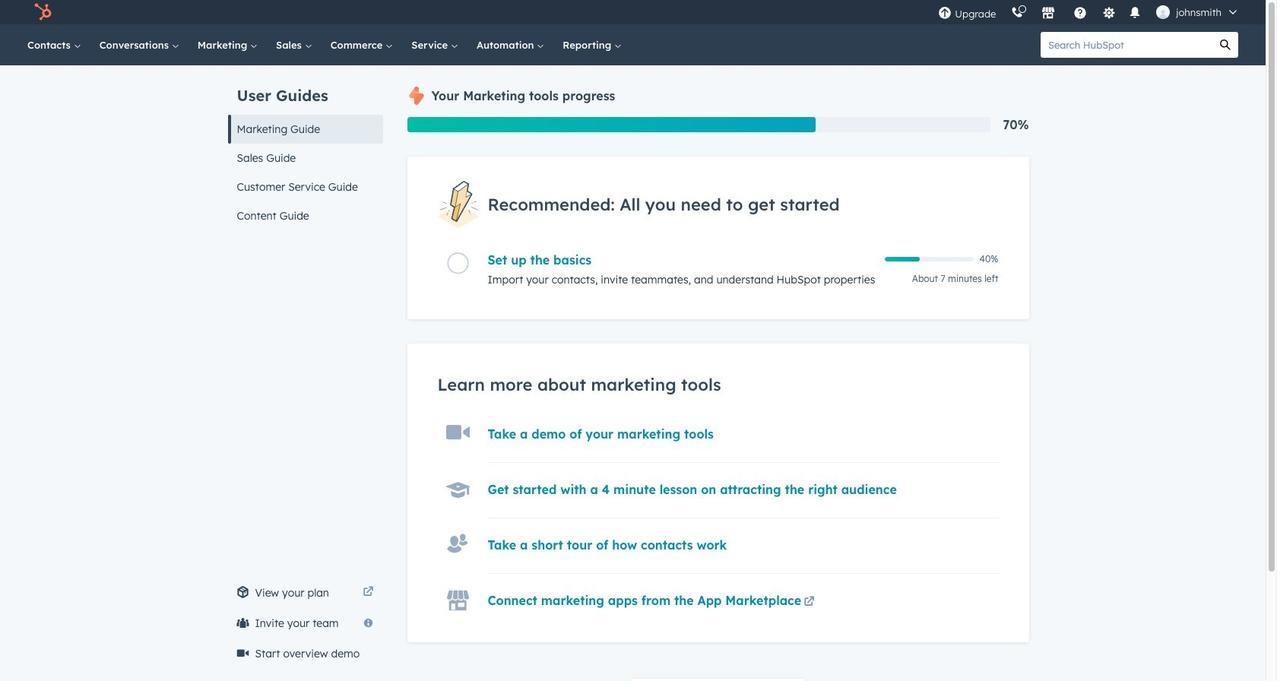 Task type: vqa. For each thing, say whether or not it's contained in the screenshot.
The Marketplaces image
yes



Task type: describe. For each thing, give the bounding box(es) containing it.
marketplaces image
[[1042, 7, 1056, 21]]

link opens in a new window image for the right link opens in a new window icon
[[804, 597, 815, 609]]

user guides element
[[228, 65, 383, 230]]

Search HubSpot search field
[[1041, 32, 1213, 58]]

john smith image
[[1157, 5, 1171, 19]]

1 horizontal spatial link opens in a new window image
[[804, 594, 815, 612]]



Task type: locate. For each thing, give the bounding box(es) containing it.
1 horizontal spatial link opens in a new window image
[[804, 597, 815, 609]]

menu
[[931, 0, 1248, 24]]

link opens in a new window image for the left link opens in a new window icon
[[363, 587, 374, 598]]

[object object] complete progress bar
[[885, 257, 920, 262]]

0 horizontal spatial link opens in a new window image
[[363, 587, 374, 598]]

link opens in a new window image
[[363, 587, 374, 598], [804, 597, 815, 609]]

link opens in a new window image
[[363, 584, 374, 602], [804, 594, 815, 612]]

progress bar
[[407, 117, 816, 132]]

0 horizontal spatial link opens in a new window image
[[363, 584, 374, 602]]



